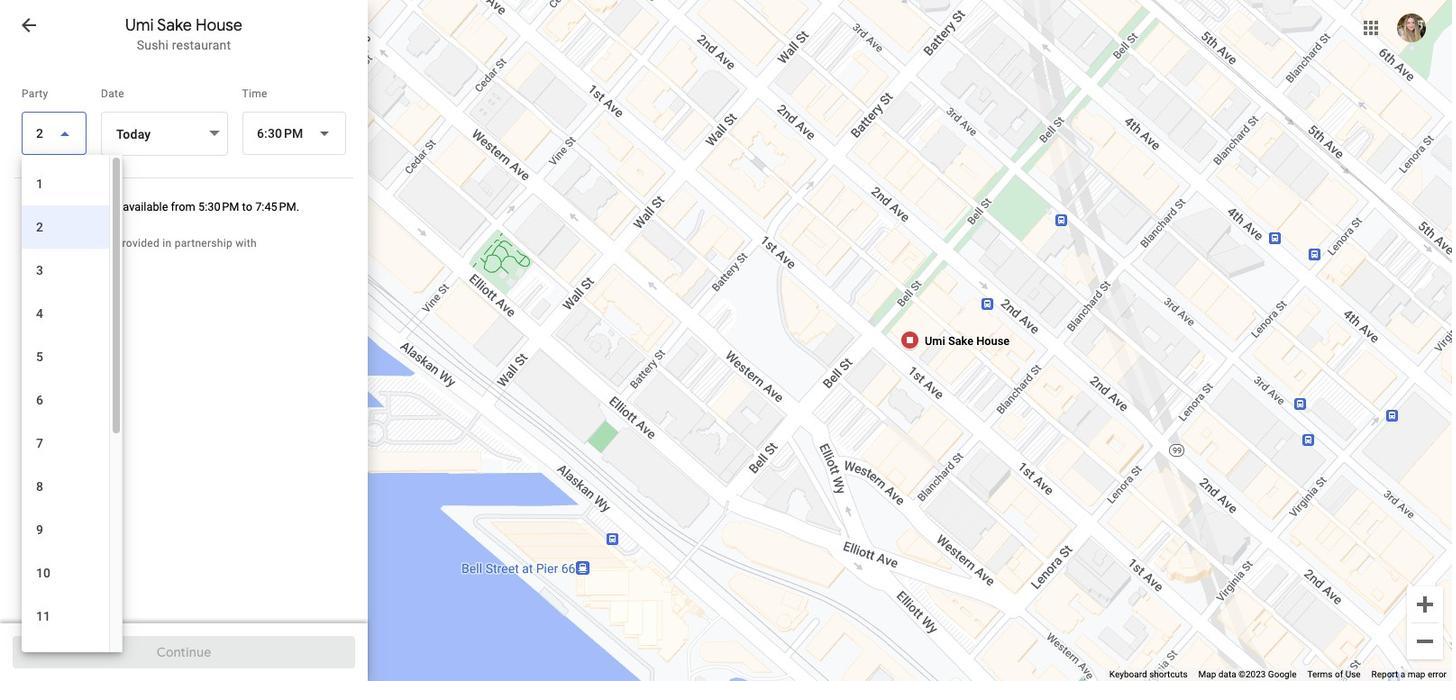 Task type: locate. For each thing, give the bounding box(es) containing it.
tables
[[89, 200, 120, 214]]

report a map error link
[[1372, 670, 1447, 680]]

0 horizontal spatial are
[[54, 200, 70, 214]]

7
[[36, 436, 43, 451]]

terms of use
[[1308, 670, 1361, 680]]

0 vertical spatial umi
[[125, 15, 154, 35]]

1 horizontal spatial are
[[97, 237, 113, 250]]

1 vertical spatial sake
[[948, 334, 973, 348]]

no
[[73, 200, 86, 214]]

times
[[66, 237, 94, 250]]

booking times are provided in partnership with
[[22, 237, 257, 250]]

0 horizontal spatial umi
[[125, 15, 154, 35]]

today button
[[101, 112, 228, 156]]

sushi
[[137, 38, 169, 52]]

report
[[1372, 670, 1398, 680]]

house inside map region
[[976, 334, 1009, 348]]

1 vertical spatial are
[[97, 237, 113, 250]]

8
[[36, 480, 43, 494]]

sake for umi sake house sushi restaurant
[[157, 15, 192, 35]]

use
[[1346, 670, 1361, 680]]

0 horizontal spatial house
[[196, 15, 242, 35]]

map region
[[182, 0, 1452, 682]]

there
[[22, 200, 51, 214]]

shortcuts
[[1150, 670, 1188, 680]]

umi inside "umi sake house sushi restaurant"
[[125, 15, 154, 35]]

there are no tables available from 5:30 pm to 7:45 pm.
[[22, 200, 299, 214]]

umi inside map region
[[925, 334, 945, 348]]

5:30 pm
[[198, 200, 239, 214]]

9
[[36, 523, 43, 537]]

are right the times at top left
[[97, 237, 113, 250]]

data
[[1219, 670, 1237, 680]]

4
[[36, 307, 43, 321]]

are left no
[[54, 200, 70, 214]]

house inside "umi sake house sushi restaurant"
[[196, 15, 242, 35]]

0 horizontal spatial sake
[[157, 15, 192, 35]]

11
[[36, 609, 51, 624]]

0 vertical spatial are
[[54, 200, 70, 214]]

1 horizontal spatial sake
[[948, 334, 973, 348]]

are
[[54, 200, 70, 214], [97, 237, 113, 250]]

house
[[196, 15, 242, 35], [976, 334, 1009, 348]]

sake
[[157, 15, 192, 35], [948, 334, 973, 348]]

sake inside map region
[[948, 334, 973, 348]]

in
[[163, 237, 172, 250]]

back image
[[18, 14, 40, 36]]

0 vertical spatial house
[[196, 15, 242, 35]]

1 horizontal spatial umi
[[925, 334, 945, 348]]

terms of use link
[[1308, 670, 1361, 680]]

umi sake house heading
[[0, 14, 368, 36]]

1 horizontal spatial house
[[976, 334, 1009, 348]]

to
[[242, 200, 252, 214]]

sake inside "umi sake house sushi restaurant"
[[157, 15, 192, 35]]

0 vertical spatial sake
[[157, 15, 192, 35]]

umi
[[125, 15, 154, 35], [925, 334, 945, 348]]

of
[[1335, 670, 1343, 680]]

1 2 3 4 5 6 7 8 9 10
[[36, 177, 51, 581]]

terms
[[1308, 670, 1333, 680]]

1 vertical spatial umi
[[925, 334, 945, 348]]

sake for umi sake house
[[948, 334, 973, 348]]

1 vertical spatial house
[[976, 334, 1009, 348]]

from
[[171, 200, 195, 214]]

None field
[[22, 112, 87, 155], [242, 112, 346, 155], [22, 112, 87, 155], [242, 112, 346, 155]]



Task type: describe. For each thing, give the bounding box(es) containing it.
party
[[22, 87, 48, 100]]

google account: michelle dermenjian  
(michelle.dermenjian@adept.ai) image
[[1397, 14, 1426, 42]]

house for umi sake house sushi restaurant
[[196, 15, 242, 35]]

select party size list box
[[22, 155, 109, 682]]

booking
[[22, 237, 63, 250]]

5
[[36, 350, 43, 364]]

2
[[36, 220, 43, 234]]

©2023
[[1239, 670, 1266, 680]]

a
[[1401, 670, 1406, 680]]

map data ©2023 google
[[1199, 670, 1297, 680]]

keyboard
[[1110, 670, 1147, 680]]

umi sake house
[[925, 334, 1009, 348]]

today
[[116, 127, 151, 142]]

house for umi sake house
[[976, 334, 1009, 348]]

error
[[1428, 670, 1447, 680]]

provided
[[116, 237, 160, 250]]

10
[[36, 566, 51, 581]]

umi for umi sake house sushi restaurant
[[125, 15, 154, 35]]

continue button
[[13, 636, 355, 669]]

3
[[36, 263, 43, 278]]

restaurant
[[172, 38, 231, 52]]

12
[[36, 653, 51, 667]]

report a map error
[[1372, 670, 1447, 680]]

keyboard shortcuts
[[1110, 670, 1188, 680]]

available
[[123, 200, 168, 214]]

google
[[1268, 670, 1297, 680]]

with
[[236, 237, 257, 250]]

1
[[36, 177, 43, 191]]

6
[[36, 393, 43, 407]]

map
[[1408, 670, 1426, 680]]

keyboard shortcuts button
[[1110, 669, 1188, 682]]

opentable image
[[22, 265, 38, 281]]

umi for umi sake house
[[925, 334, 945, 348]]

continue
[[157, 645, 211, 661]]

map
[[1199, 670, 1216, 680]]

partnership
[[175, 237, 233, 250]]

time
[[242, 87, 267, 100]]

umi sake house sushi restaurant
[[125, 15, 242, 52]]

date
[[101, 87, 124, 100]]

7:45 pm.
[[255, 200, 299, 214]]



Task type: vqa. For each thing, say whether or not it's contained in the screenshot.
Continue
yes



